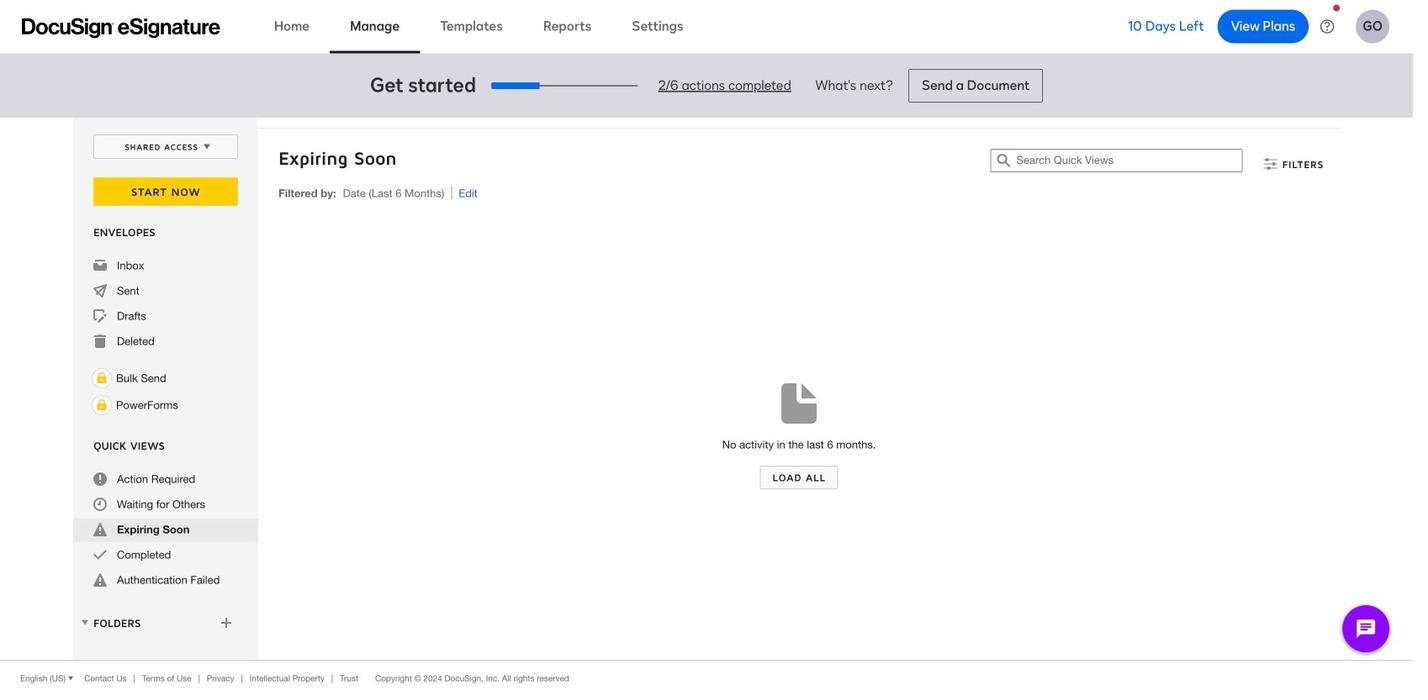 Task type: locate. For each thing, give the bounding box(es) containing it.
sent image
[[93, 284, 107, 298]]

1 vertical spatial lock image
[[92, 395, 112, 416]]

alert image down completed 'image' on the bottom of the page
[[93, 574, 107, 587]]

view folders image
[[78, 616, 92, 630]]

alert image down clock icon at bottom left
[[93, 523, 107, 537]]

1 vertical spatial alert image
[[93, 574, 107, 587]]

2 alert image from the top
[[93, 574, 107, 587]]

inbox image
[[93, 259, 107, 273]]

alert image
[[93, 523, 107, 537], [93, 574, 107, 587]]

1 alert image from the top
[[93, 523, 107, 537]]

Search Quick Views text field
[[1017, 150, 1242, 172]]

1 lock image from the top
[[92, 368, 112, 389]]

trash image
[[93, 335, 107, 348]]

0 vertical spatial lock image
[[92, 368, 112, 389]]

draft image
[[93, 310, 107, 323]]

0 vertical spatial alert image
[[93, 523, 107, 537]]

lock image
[[92, 368, 112, 389], [92, 395, 112, 416]]

secondary navigation region
[[73, 118, 1344, 660]]



Task type: describe. For each thing, give the bounding box(es) containing it.
completed image
[[93, 549, 107, 562]]

docusign esignature image
[[22, 18, 220, 38]]

clock image
[[93, 498, 107, 512]]

more info region
[[0, 660, 1413, 697]]

2 lock image from the top
[[92, 395, 112, 416]]

action required image
[[93, 473, 107, 486]]



Task type: vqa. For each thing, say whether or not it's contained in the screenshot.
'sent' image
yes



